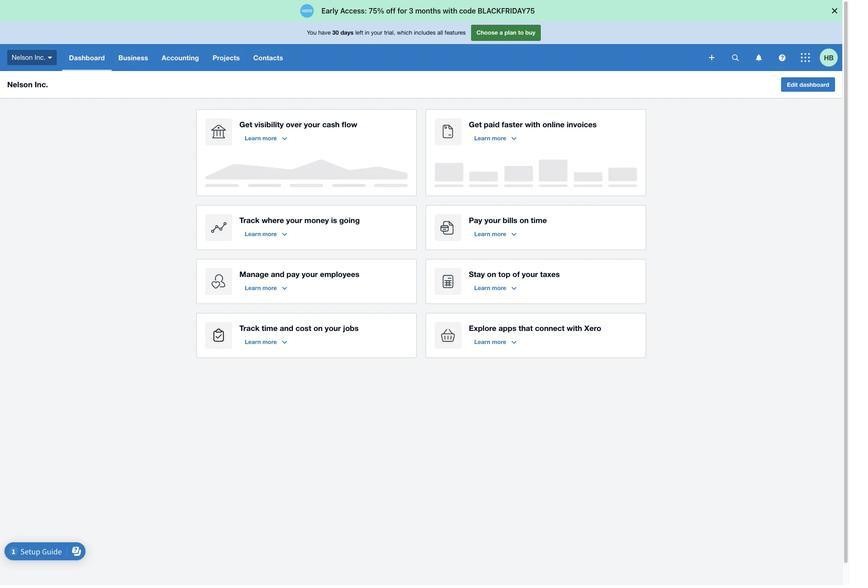 Task type: locate. For each thing, give the bounding box(es) containing it.
0 horizontal spatial on
[[314, 324, 323, 333]]

learn more down where
[[245, 230, 277, 238]]

2 get from the left
[[469, 120, 482, 129]]

0 vertical spatial nelson
[[12, 53, 33, 61]]

learn more button down pay your bills on time
[[469, 227, 522, 241]]

learn more button down paid
[[469, 131, 522, 145]]

0 vertical spatial on
[[520, 216, 529, 225]]

learn more button for time
[[239, 335, 293, 349]]

more down pay your bills on time
[[492, 230, 507, 238]]

money
[[305, 216, 329, 225]]

on left top on the top of page
[[487, 270, 496, 279]]

track right projects icon
[[239, 324, 260, 333]]

learn more button down top on the top of page
[[469, 281, 522, 295]]

edit
[[787, 81, 798, 88]]

nelson
[[12, 53, 33, 61], [7, 80, 33, 89]]

more down where
[[263, 230, 277, 238]]

learn for time
[[245, 338, 261, 346]]

learn more down explore on the right bottom of page
[[474, 338, 507, 346]]

learn more button down where
[[239, 227, 293, 241]]

edit dashboard
[[787, 81, 830, 88]]

navigation containing dashboard
[[62, 44, 703, 71]]

learn more button down track time and cost on your jobs
[[239, 335, 293, 349]]

2 track from the top
[[239, 324, 260, 333]]

learn more button down the "visibility"
[[239, 131, 293, 145]]

more
[[263, 135, 277, 142], [492, 135, 507, 142], [263, 230, 277, 238], [492, 230, 507, 238], [263, 284, 277, 292], [492, 284, 507, 292], [263, 338, 277, 346], [492, 338, 507, 346]]

left
[[355, 29, 363, 36]]

learn more down pay
[[474, 230, 507, 238]]

more for time
[[263, 338, 277, 346]]

plan
[[505, 29, 517, 36]]

more down "manage"
[[263, 284, 277, 292]]

30
[[332, 29, 339, 36]]

dialog
[[0, 0, 849, 22]]

learn more down stay
[[474, 284, 507, 292]]

nelson inc.
[[12, 53, 46, 61], [7, 80, 48, 89]]

your right the pay
[[302, 270, 318, 279]]

1 horizontal spatial get
[[469, 120, 482, 129]]

cash
[[322, 120, 340, 129]]

1 get from the left
[[239, 120, 252, 129]]

your left jobs
[[325, 324, 341, 333]]

learn down the "visibility"
[[245, 135, 261, 142]]

1 track from the top
[[239, 216, 260, 225]]

0 horizontal spatial time
[[262, 324, 278, 333]]

with right faster
[[525, 120, 541, 129]]

get left paid
[[469, 120, 482, 129]]

business button
[[112, 44, 155, 71]]

learn more button for paid
[[469, 131, 522, 145]]

0 vertical spatial track
[[239, 216, 260, 225]]

get for get paid faster with online invoices
[[469, 120, 482, 129]]

1 vertical spatial time
[[262, 324, 278, 333]]

time
[[531, 216, 547, 225], [262, 324, 278, 333]]

banner
[[0, 22, 843, 71]]

projects button
[[206, 44, 247, 71]]

banking preview line graph image
[[205, 160, 408, 187]]

and
[[271, 270, 285, 279], [280, 324, 293, 333]]

add-ons icon image
[[435, 322, 462, 349]]

1 horizontal spatial with
[[567, 324, 582, 333]]

your right of
[[522, 270, 538, 279]]

faster
[[502, 120, 523, 129]]

employees icon image
[[205, 268, 232, 295]]

connect
[[535, 324, 565, 333]]

0 vertical spatial time
[[531, 216, 547, 225]]

learn down pay
[[474, 230, 490, 238]]

with
[[525, 120, 541, 129], [567, 324, 582, 333]]

apps
[[499, 324, 517, 333]]

learn more for paid
[[474, 135, 507, 142]]

learn more button
[[239, 131, 293, 145], [469, 131, 522, 145], [239, 227, 293, 241], [469, 227, 522, 241], [239, 281, 293, 295], [469, 281, 522, 295], [239, 335, 293, 349], [469, 335, 522, 349]]

0 horizontal spatial get
[[239, 120, 252, 129]]

2 vertical spatial on
[[314, 324, 323, 333]]

get paid faster with online invoices
[[469, 120, 597, 129]]

top
[[499, 270, 511, 279]]

hb button
[[820, 44, 843, 71]]

1 vertical spatial track
[[239, 324, 260, 333]]

days
[[341, 29, 354, 36]]

track
[[239, 216, 260, 225], [239, 324, 260, 333]]

on right bills
[[520, 216, 529, 225]]

learn right projects icon
[[245, 338, 261, 346]]

your right 'in'
[[371, 29, 383, 36]]

learn more for where
[[245, 230, 277, 238]]

learn down paid
[[474, 135, 490, 142]]

svg image
[[801, 53, 810, 62], [709, 55, 715, 60]]

get left the "visibility"
[[239, 120, 252, 129]]

learn more for apps
[[474, 338, 507, 346]]

nelson inc. inside popup button
[[12, 53, 46, 61]]

1 vertical spatial inc.
[[35, 80, 48, 89]]

time right bills
[[531, 216, 547, 225]]

learn more
[[245, 135, 277, 142], [474, 135, 507, 142], [245, 230, 277, 238], [474, 230, 507, 238], [245, 284, 277, 292], [474, 284, 507, 292], [245, 338, 277, 346], [474, 338, 507, 346]]

learn more button for on
[[469, 281, 522, 295]]

0 vertical spatial inc.
[[35, 53, 46, 61]]

1 vertical spatial with
[[567, 324, 582, 333]]

a
[[500, 29, 503, 36]]

contacts button
[[247, 44, 290, 71]]

0 vertical spatial with
[[525, 120, 541, 129]]

1 vertical spatial on
[[487, 270, 496, 279]]

track for track where your money is going
[[239, 216, 260, 225]]

more down paid
[[492, 135, 507, 142]]

learn more down "manage"
[[245, 284, 277, 292]]

more down track time and cost on your jobs
[[263, 338, 277, 346]]

learn down explore on the right bottom of page
[[474, 338, 490, 346]]

learn more button down "manage"
[[239, 281, 293, 295]]

banner containing hb
[[0, 22, 843, 71]]

which
[[397, 29, 412, 36]]

in
[[365, 29, 370, 36]]

learn right track money icon
[[245, 230, 261, 238]]

learn more down paid
[[474, 135, 507, 142]]

more for your
[[492, 230, 507, 238]]

stay on top of your taxes
[[469, 270, 560, 279]]

manage
[[239, 270, 269, 279]]

learn for paid
[[474, 135, 490, 142]]

with left xero
[[567, 324, 582, 333]]

0 vertical spatial nelson inc.
[[12, 53, 46, 61]]

choose
[[477, 29, 498, 36]]

on right cost at the left of page
[[314, 324, 323, 333]]

learn for your
[[474, 230, 490, 238]]

features
[[445, 29, 466, 36]]

learn more button down apps
[[469, 335, 522, 349]]

track time and cost on your jobs
[[239, 324, 359, 333]]

time left cost at the left of page
[[262, 324, 278, 333]]

1 horizontal spatial time
[[531, 216, 547, 225]]

0 horizontal spatial with
[[525, 120, 541, 129]]

and left the pay
[[271, 270, 285, 279]]

inc.
[[35, 53, 46, 61], [35, 80, 48, 89]]

learn more for and
[[245, 284, 277, 292]]

over
[[286, 120, 302, 129]]

all
[[437, 29, 443, 36]]

more down top on the top of page
[[492, 284, 507, 292]]

learn more down the "visibility"
[[245, 135, 277, 142]]

accounting
[[162, 54, 199, 62]]

dashboard
[[800, 81, 830, 88]]

and left cost at the left of page
[[280, 324, 293, 333]]

get
[[239, 120, 252, 129], [469, 120, 482, 129]]

svg image
[[732, 54, 739, 61], [756, 54, 762, 61], [779, 54, 786, 61], [48, 57, 52, 59]]

banking icon image
[[205, 118, 232, 145]]

your inside you have 30 days left in your trial, which includes all features
[[371, 29, 383, 36]]

taxes icon image
[[435, 268, 462, 295]]

on
[[520, 216, 529, 225], [487, 270, 496, 279], [314, 324, 323, 333]]

learn more down track time and cost on your jobs
[[245, 338, 277, 346]]

track left where
[[239, 216, 260, 225]]

learn down "manage"
[[245, 284, 261, 292]]

learn down stay
[[474, 284, 490, 292]]

pay
[[287, 270, 300, 279]]

your
[[371, 29, 383, 36], [304, 120, 320, 129], [286, 216, 302, 225], [485, 216, 501, 225], [302, 270, 318, 279], [522, 270, 538, 279], [325, 324, 341, 333]]

more down the "visibility"
[[263, 135, 277, 142]]

navigation
[[62, 44, 703, 71]]

learn
[[245, 135, 261, 142], [474, 135, 490, 142], [245, 230, 261, 238], [474, 230, 490, 238], [245, 284, 261, 292], [474, 284, 490, 292], [245, 338, 261, 346], [474, 338, 490, 346]]

more down apps
[[492, 338, 507, 346]]

employees
[[320, 270, 360, 279]]



Task type: describe. For each thing, give the bounding box(es) containing it.
that
[[519, 324, 533, 333]]

taxes
[[540, 270, 560, 279]]

bills
[[503, 216, 518, 225]]

more for and
[[263, 284, 277, 292]]

1 horizontal spatial svg image
[[801, 53, 810, 62]]

get for get visibility over your cash flow
[[239, 120, 252, 129]]

learn more button for your
[[469, 227, 522, 241]]

where
[[262, 216, 284, 225]]

your right over
[[304, 120, 320, 129]]

more for apps
[[492, 338, 507, 346]]

track where your money is going
[[239, 216, 360, 225]]

track for track time and cost on your jobs
[[239, 324, 260, 333]]

hb
[[824, 53, 834, 61]]

buy
[[526, 29, 536, 36]]

cost
[[296, 324, 311, 333]]

explore apps that connect with xero
[[469, 324, 602, 333]]

projects
[[213, 54, 240, 62]]

1 vertical spatial nelson inc.
[[7, 80, 48, 89]]

is
[[331, 216, 337, 225]]

invoices icon image
[[435, 118, 462, 145]]

learn for and
[[245, 284, 261, 292]]

invoices preview bar graph image
[[435, 160, 637, 187]]

stay
[[469, 270, 485, 279]]

paid
[[484, 120, 500, 129]]

more for visibility
[[263, 135, 277, 142]]

learn more button for apps
[[469, 335, 522, 349]]

includes
[[414, 29, 436, 36]]

0 horizontal spatial svg image
[[709, 55, 715, 60]]

1 vertical spatial and
[[280, 324, 293, 333]]

dashboard link
[[62, 44, 112, 71]]

0 vertical spatial and
[[271, 270, 285, 279]]

inc. inside popup button
[[35, 53, 46, 61]]

bills icon image
[[435, 214, 462, 241]]

business
[[118, 54, 148, 62]]

trial,
[[384, 29, 395, 36]]

learn more for on
[[474, 284, 507, 292]]

learn more button for where
[[239, 227, 293, 241]]

you
[[307, 29, 317, 36]]

of
[[513, 270, 520, 279]]

invoices
[[567, 120, 597, 129]]

flow
[[342, 120, 357, 129]]

learn more button for visibility
[[239, 131, 293, 145]]

nelson inc. button
[[0, 44, 62, 71]]

your right pay
[[485, 216, 501, 225]]

1 horizontal spatial on
[[487, 270, 496, 279]]

more for where
[[263, 230, 277, 238]]

learn more for visibility
[[245, 135, 277, 142]]

your right where
[[286, 216, 302, 225]]

learn more for your
[[474, 230, 507, 238]]

contacts
[[253, 54, 283, 62]]

learn for apps
[[474, 338, 490, 346]]

more for on
[[492, 284, 507, 292]]

learn more button for and
[[239, 281, 293, 295]]

projects icon image
[[205, 322, 232, 349]]

xero
[[585, 324, 602, 333]]

jobs
[[343, 324, 359, 333]]

learn more for time
[[245, 338, 277, 346]]

choose a plan to buy
[[477, 29, 536, 36]]

navigation inside banner
[[62, 44, 703, 71]]

have
[[318, 29, 331, 36]]

edit dashboard button
[[781, 77, 835, 92]]

svg image inside nelson inc. popup button
[[48, 57, 52, 59]]

pay
[[469, 216, 482, 225]]

nelson inside nelson inc. popup button
[[12, 53, 33, 61]]

2 horizontal spatial on
[[520, 216, 529, 225]]

learn for on
[[474, 284, 490, 292]]

learn for where
[[245, 230, 261, 238]]

explore
[[469, 324, 497, 333]]

going
[[339, 216, 360, 225]]

visibility
[[254, 120, 284, 129]]

to
[[518, 29, 524, 36]]

you have 30 days left in your trial, which includes all features
[[307, 29, 466, 36]]

more for paid
[[492, 135, 507, 142]]

learn for visibility
[[245, 135, 261, 142]]

track money icon image
[[205, 214, 232, 241]]

pay your bills on time
[[469, 216, 547, 225]]

manage and pay your employees
[[239, 270, 360, 279]]

get visibility over your cash flow
[[239, 120, 357, 129]]

online
[[543, 120, 565, 129]]

1 vertical spatial nelson
[[7, 80, 33, 89]]

dashboard
[[69, 54, 105, 62]]

accounting button
[[155, 44, 206, 71]]



Task type: vqa. For each thing, say whether or not it's contained in the screenshot.
svg icon
yes



